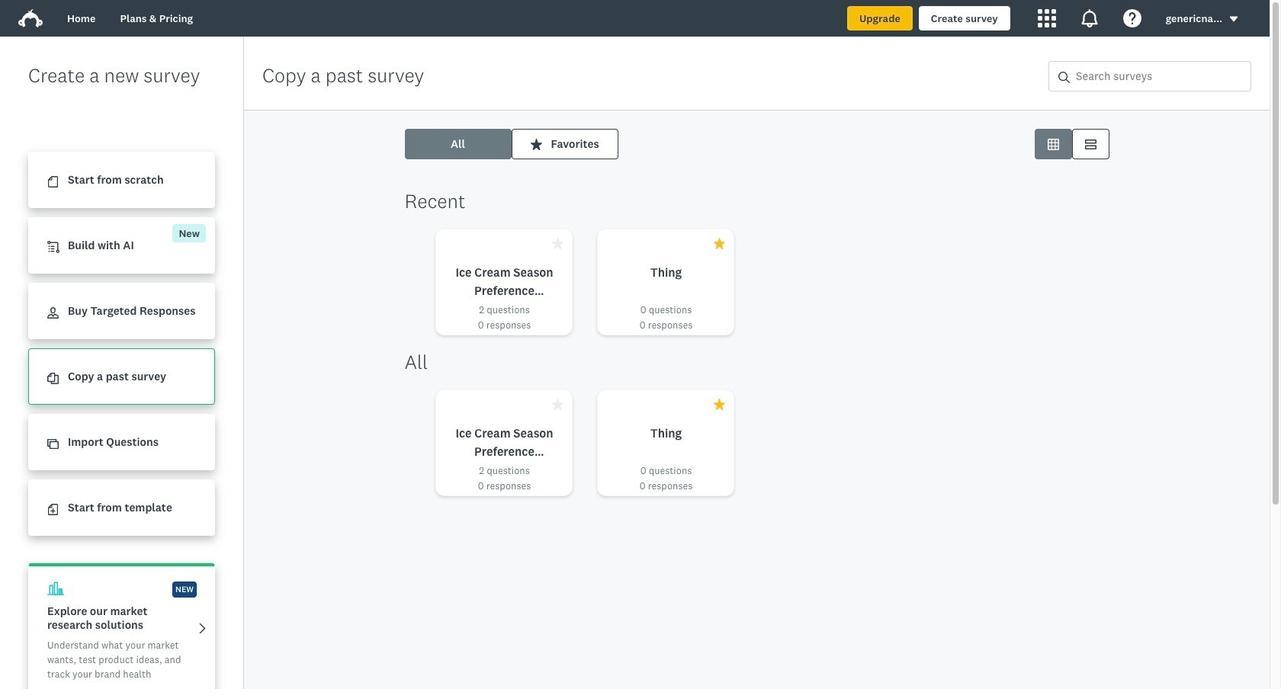 Task type: vqa. For each thing, say whether or not it's contained in the screenshot.
the right Products Icon
no



Task type: describe. For each thing, give the bounding box(es) containing it.
documentplus image
[[47, 504, 59, 516]]

1 brand logo image from the top
[[18, 6, 43, 31]]

user image
[[47, 308, 59, 319]]

help icon image
[[1123, 9, 1142, 27]]

starfilled image
[[552, 399, 563, 410]]

notification center icon image
[[1081, 9, 1099, 27]]



Task type: locate. For each thing, give the bounding box(es) containing it.
search image
[[1059, 72, 1070, 83]]

textboxmultiple image
[[1085, 138, 1097, 150]]

brand logo image
[[18, 6, 43, 31], [18, 9, 43, 27]]

clone image
[[47, 439, 59, 450]]

chevronright image
[[197, 623, 208, 634]]

products icon image
[[1038, 9, 1056, 27], [1038, 9, 1056, 27]]

dropdown arrow icon image
[[1229, 14, 1240, 25], [1230, 17, 1238, 22]]

document image
[[47, 176, 59, 188]]

Search surveys field
[[1070, 62, 1251, 91]]

grid image
[[1048, 138, 1059, 150]]

documentclone image
[[47, 373, 59, 385]]

starfilled image
[[531, 138, 542, 150], [552, 238, 563, 249], [714, 238, 725, 249], [714, 399, 725, 410]]

2 brand logo image from the top
[[18, 9, 43, 27]]



